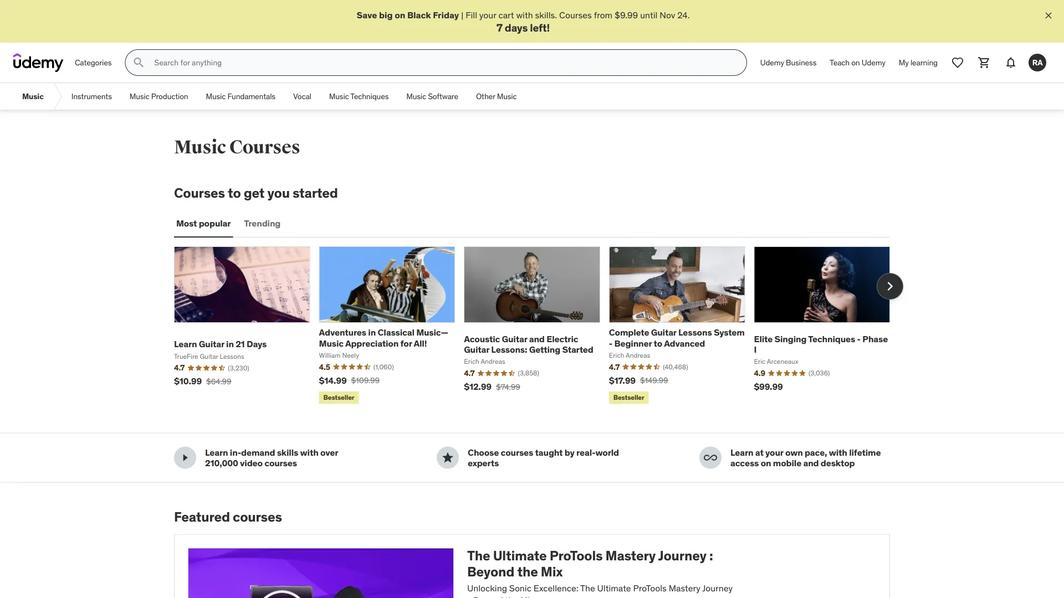 Task type: describe. For each thing, give the bounding box(es) containing it.
most popular button
[[174, 210, 233, 237]]

elite singing techniques - phase i link
[[754, 333, 888, 355]]

started
[[293, 185, 338, 201]]

you
[[267, 185, 290, 201]]

electric
[[547, 333, 578, 345]]

other music
[[476, 91, 517, 101]]

mobile
[[773, 457, 801, 469]]

beginner
[[614, 338, 652, 349]]

lifetime
[[849, 447, 881, 458]]

lessons:
[[491, 344, 527, 355]]

0 horizontal spatial in
[[226, 339, 234, 350]]

classical
[[378, 327, 414, 338]]

demand
[[241, 447, 275, 458]]

appreciation
[[345, 338, 399, 349]]

- inside 'the ultimate protools mastery journey : beyond the mix unlocking sonic excellence: the ultimate protools mastery journey - beyond the mix'
[[467, 595, 471, 599]]

the ultimate protools mastery journey : beyond the mix unlocking sonic excellence: the ultimate protools mastery journey - beyond the mix
[[467, 548, 733, 599]]

acoustic guitar and electric guitar lessons: getting started
[[464, 333, 593, 355]]

pace,
[[805, 447, 827, 458]]

teach on udemy
[[830, 58, 885, 68]]

music inside adventures in classical music— music appreciation for all!
[[319, 338, 344, 349]]

experts
[[468, 457, 499, 469]]

0 vertical spatial beyond
[[467, 564, 514, 580]]

with inside learn in-demand skills with over 210,000 video courses
[[300, 447, 318, 458]]

210,000
[[205, 457, 238, 469]]

complete guitar lessons system - beginner to advanced
[[609, 327, 745, 349]]

learn for learn at your own pace, with lifetime access on mobile and desktop
[[730, 447, 753, 458]]

and inside acoustic guitar and electric guitar lessons: getting started
[[529, 333, 545, 345]]

1 horizontal spatial courses
[[229, 136, 300, 159]]

your inside learn at your own pace, with lifetime access on mobile and desktop
[[765, 447, 783, 458]]

unlocking
[[467, 583, 507, 594]]

music fundamentals link
[[197, 83, 284, 110]]

0 vertical spatial mix
[[541, 564, 563, 580]]

1 vertical spatial beyond
[[473, 595, 503, 599]]

vocal link
[[284, 83, 320, 110]]

music for music techniques
[[329, 91, 349, 101]]

software
[[428, 91, 458, 101]]

carousel element
[[174, 247, 903, 407]]

music production link
[[121, 83, 197, 110]]

trending
[[244, 217, 281, 229]]

real-
[[576, 447, 595, 458]]

most
[[176, 217, 197, 229]]

music courses
[[174, 136, 300, 159]]

categories
[[75, 58, 112, 68]]

music—
[[416, 327, 448, 338]]

udemy image
[[13, 53, 64, 72]]

own
[[785, 447, 803, 458]]

adventures in classical music— music appreciation for all!
[[319, 327, 448, 349]]

arrow pointing to subcategory menu links image
[[52, 83, 62, 110]]

acoustic
[[464, 333, 500, 345]]

1 vertical spatial the
[[505, 595, 518, 599]]

video
[[240, 457, 263, 469]]

shopping cart with 0 items image
[[978, 56, 991, 69]]

courses for featured courses
[[233, 509, 282, 526]]

music for music courses
[[174, 136, 226, 159]]

courses inside learn in-demand skills with over 210,000 video courses
[[264, 457, 297, 469]]

my
[[899, 58, 909, 68]]

music production
[[130, 91, 188, 101]]

desktop
[[821, 457, 855, 469]]

2 horizontal spatial on
[[851, 58, 860, 68]]

lessons
[[678, 327, 712, 338]]

my learning link
[[892, 49, 944, 76]]

techniques inside the music techniques link
[[350, 91, 389, 101]]

courses inside save big on black friday | fill your cart with skills. courses from $9.99 until nov 24. 7 days left!
[[559, 9, 592, 21]]

music for music software
[[406, 91, 426, 101]]

udemy business
[[760, 58, 816, 68]]

in-
[[230, 447, 241, 458]]

production
[[151, 91, 188, 101]]

left!
[[530, 21, 550, 34]]

phase
[[862, 333, 888, 345]]

music techniques
[[329, 91, 389, 101]]

excellence:
[[534, 583, 578, 594]]

music software link
[[397, 83, 467, 110]]

taught
[[535, 447, 563, 458]]

world
[[595, 447, 619, 458]]

1 vertical spatial mix
[[520, 595, 534, 599]]

- inside complete guitar lessons system - beginner to advanced
[[609, 338, 612, 349]]

for
[[400, 338, 412, 349]]

courses to get you started
[[174, 185, 338, 201]]

0 vertical spatial the
[[467, 548, 490, 564]]

fundamentals
[[227, 91, 275, 101]]

guitar for complete
[[651, 327, 676, 338]]

and inside learn at your own pace, with lifetime access on mobile and desktop
[[803, 457, 819, 469]]

acoustic guitar and electric guitar lessons: getting started link
[[464, 333, 593, 355]]

by
[[565, 447, 575, 458]]

cart
[[498, 9, 514, 21]]

music fundamentals
[[206, 91, 275, 101]]

all!
[[414, 338, 427, 349]]

1 vertical spatial ultimate
[[597, 583, 631, 594]]

Search for anything text field
[[152, 53, 733, 72]]

categories button
[[68, 49, 118, 76]]

guitar for acoustic
[[502, 333, 527, 345]]

2 udemy from the left
[[862, 58, 885, 68]]

skills
[[277, 447, 298, 458]]

most popular
[[176, 217, 231, 229]]

your inside save big on black friday | fill your cart with skills. courses from $9.99 until nov 24. 7 days left!
[[479, 9, 496, 21]]

started
[[562, 344, 593, 355]]

with inside save big on black friday | fill your cart with skills. courses from $9.99 until nov 24. 7 days left!
[[516, 9, 533, 21]]

big
[[379, 9, 393, 21]]

music link
[[13, 83, 52, 110]]



Task type: locate. For each thing, give the bounding box(es) containing it.
learn in-demand skills with over 210,000 video courses
[[205, 447, 338, 469]]

complete guitar lessons system - beginner to advanced link
[[609, 327, 745, 349]]

with right pace,
[[829, 447, 847, 458]]

0 horizontal spatial -
[[467, 595, 471, 599]]

with left over
[[300, 447, 318, 458]]

guitar inside complete guitar lessons system - beginner to advanced
[[651, 327, 676, 338]]

0 horizontal spatial mix
[[520, 595, 534, 599]]

music
[[22, 91, 44, 101], [130, 91, 149, 101], [206, 91, 226, 101], [329, 91, 349, 101], [406, 91, 426, 101], [497, 91, 517, 101], [174, 136, 226, 159], [319, 338, 344, 349]]

save big on black friday | fill your cart with skills. courses from $9.99 until nov 24. 7 days left!
[[357, 9, 690, 34]]

vocal
[[293, 91, 311, 101]]

teach on udemy link
[[823, 49, 892, 76]]

days
[[505, 21, 528, 34]]

1 horizontal spatial mastery
[[669, 583, 700, 594]]

complete
[[609, 327, 649, 338]]

2 vertical spatial on
[[761, 457, 771, 469]]

1 horizontal spatial techniques
[[808, 333, 855, 345]]

over
[[320, 447, 338, 458]]

0 vertical spatial on
[[395, 9, 405, 21]]

1 horizontal spatial to
[[654, 338, 662, 349]]

medium image left access
[[704, 451, 717, 465]]

featured courses
[[174, 509, 282, 526]]

mix
[[541, 564, 563, 580], [520, 595, 534, 599]]

with inside learn at your own pace, with lifetime access on mobile and desktop
[[829, 447, 847, 458]]

courses right video on the left
[[264, 457, 297, 469]]

1 medium image from the left
[[178, 451, 192, 465]]

the up sonic
[[517, 564, 538, 580]]

learn at your own pace, with lifetime access on mobile and desktop
[[730, 447, 881, 469]]

0 horizontal spatial learn
[[174, 339, 197, 350]]

medium image left experts
[[441, 451, 454, 465]]

trending button
[[242, 210, 283, 237]]

medium image left 210,000
[[178, 451, 192, 465]]

learn for learn guitar in 21 days
[[174, 339, 197, 350]]

medium image for choose courses taught by real-world experts
[[441, 451, 454, 465]]

1 horizontal spatial the
[[580, 583, 595, 594]]

system
[[714, 327, 745, 338]]

1 horizontal spatial with
[[516, 9, 533, 21]]

mix up excellence:
[[541, 564, 563, 580]]

0 vertical spatial the
[[517, 564, 538, 580]]

0 horizontal spatial and
[[529, 333, 545, 345]]

until
[[640, 9, 658, 21]]

medium image for learn in-demand skills with over 210,000 video courses
[[178, 451, 192, 465]]

business
[[786, 58, 816, 68]]

courses inside 'choose courses taught by real-world experts'
[[501, 447, 533, 458]]

black
[[407, 9, 431, 21]]

guitar left 'getting'
[[502, 333, 527, 345]]

2 horizontal spatial -
[[857, 333, 861, 345]]

1 horizontal spatial mix
[[541, 564, 563, 580]]

- inside elite singing techniques - phase i
[[857, 333, 861, 345]]

courses
[[559, 9, 592, 21], [229, 136, 300, 159], [174, 185, 225, 201]]

1 vertical spatial techniques
[[808, 333, 855, 345]]

1 horizontal spatial learn
[[205, 447, 228, 458]]

1 vertical spatial mastery
[[669, 583, 700, 594]]

udemy left business on the right of page
[[760, 58, 784, 68]]

nov
[[660, 9, 675, 21]]

courses down video on the left
[[233, 509, 282, 526]]

21
[[236, 339, 245, 350]]

guitar
[[651, 327, 676, 338], [502, 333, 527, 345], [199, 339, 224, 350], [464, 344, 489, 355]]

instruments link
[[62, 83, 121, 110]]

2 horizontal spatial courses
[[559, 9, 592, 21]]

to right beginner in the bottom of the page
[[654, 338, 662, 349]]

courses left taught
[[501, 447, 533, 458]]

courses
[[501, 447, 533, 458], [264, 457, 297, 469], [233, 509, 282, 526]]

with up days
[[516, 9, 533, 21]]

$9.99
[[615, 9, 638, 21]]

medium image for learn at your own pace, with lifetime access on mobile and desktop
[[704, 451, 717, 465]]

my learning
[[899, 58, 938, 68]]

- down unlocking
[[467, 595, 471, 599]]

- left beginner in the bottom of the page
[[609, 338, 612, 349]]

1 vertical spatial the
[[580, 583, 595, 594]]

and
[[529, 333, 545, 345], [803, 457, 819, 469]]

to left the get
[[228, 185, 241, 201]]

- left phase
[[857, 333, 861, 345]]

friday
[[433, 9, 459, 21]]

music for music
[[22, 91, 44, 101]]

24.
[[677, 9, 690, 21]]

0 horizontal spatial medium image
[[178, 451, 192, 465]]

1 horizontal spatial udemy
[[862, 58, 885, 68]]

the up unlocking
[[467, 548, 490, 564]]

1 horizontal spatial your
[[765, 447, 783, 458]]

get
[[244, 185, 265, 201]]

to inside complete guitar lessons system - beginner to advanced
[[654, 338, 662, 349]]

from
[[594, 9, 612, 21]]

0 horizontal spatial protools
[[550, 548, 603, 564]]

guitar left lessons
[[651, 327, 676, 338]]

learn inside learn in-demand skills with over 210,000 video courses
[[205, 447, 228, 458]]

your right fill
[[479, 9, 496, 21]]

with
[[516, 9, 533, 21], [300, 447, 318, 458], [829, 447, 847, 458]]

mix down sonic
[[520, 595, 534, 599]]

2 vertical spatial courses
[[174, 185, 225, 201]]

ra link
[[1024, 49, 1051, 76]]

1 vertical spatial and
[[803, 457, 819, 469]]

1 vertical spatial protools
[[633, 583, 667, 594]]

learn inside learn at your own pace, with lifetime access on mobile and desktop
[[730, 447, 753, 458]]

guitar left 21 on the left of the page
[[199, 339, 224, 350]]

|
[[461, 9, 464, 21]]

0 vertical spatial courses
[[559, 9, 592, 21]]

1 vertical spatial to
[[654, 338, 662, 349]]

courses up most popular in the left top of the page
[[174, 185, 225, 201]]

guitar for learn
[[199, 339, 224, 350]]

0 vertical spatial journey
[[658, 548, 707, 564]]

-
[[857, 333, 861, 345], [609, 338, 612, 349], [467, 595, 471, 599]]

1 horizontal spatial ultimate
[[597, 583, 631, 594]]

0 horizontal spatial techniques
[[350, 91, 389, 101]]

featured
[[174, 509, 230, 526]]

1 horizontal spatial protools
[[633, 583, 667, 594]]

0 horizontal spatial on
[[395, 9, 405, 21]]

skills.
[[535, 9, 557, 21]]

on left mobile
[[761, 457, 771, 469]]

0 vertical spatial ultimate
[[493, 548, 547, 564]]

and right "own"
[[803, 457, 819, 469]]

elite singing techniques - phase i
[[754, 333, 888, 355]]

courses for choose courses taught by real-world experts
[[501, 447, 533, 458]]

journey down :
[[702, 583, 733, 594]]

2 horizontal spatial with
[[829, 447, 847, 458]]

0 vertical spatial and
[[529, 333, 545, 345]]

3 medium image from the left
[[704, 451, 717, 465]]

1 udemy from the left
[[760, 58, 784, 68]]

other
[[476, 91, 495, 101]]

in left 21 on the left of the page
[[226, 339, 234, 350]]

courses left from
[[559, 9, 592, 21]]

0 horizontal spatial courses
[[174, 185, 225, 201]]

2 horizontal spatial learn
[[730, 447, 753, 458]]

in
[[368, 327, 376, 338], [226, 339, 234, 350]]

beyond down unlocking
[[473, 595, 503, 599]]

0 vertical spatial protools
[[550, 548, 603, 564]]

learn for learn in-demand skills with over 210,000 video courses
[[205, 447, 228, 458]]

udemy
[[760, 58, 784, 68], [862, 58, 885, 68]]

:
[[709, 548, 713, 564]]

music techniques link
[[320, 83, 397, 110]]

1 horizontal spatial and
[[803, 457, 819, 469]]

1 horizontal spatial on
[[761, 457, 771, 469]]

journey left :
[[658, 548, 707, 564]]

close image
[[1043, 10, 1054, 21]]

on inside learn at your own pace, with lifetime access on mobile and desktop
[[761, 457, 771, 469]]

0 horizontal spatial udemy
[[760, 58, 784, 68]]

0 vertical spatial mastery
[[606, 548, 656, 564]]

learning
[[910, 58, 938, 68]]

save
[[357, 9, 377, 21]]

0 vertical spatial techniques
[[350, 91, 389, 101]]

1 horizontal spatial -
[[609, 338, 612, 349]]

1 vertical spatial courses
[[229, 136, 300, 159]]

music software
[[406, 91, 458, 101]]

ultimate
[[493, 548, 547, 564], [597, 583, 631, 594]]

on inside save big on black friday | fill your cart with skills. courses from $9.99 until nov 24. 7 days left!
[[395, 9, 405, 21]]

your right "at"
[[765, 447, 783, 458]]

0 horizontal spatial the
[[467, 548, 490, 564]]

learn left 21 on the left of the page
[[174, 339, 197, 350]]

techniques
[[350, 91, 389, 101], [808, 333, 855, 345]]

learn inside 'carousel' 'element'
[[174, 339, 197, 350]]

1 horizontal spatial in
[[368, 327, 376, 338]]

guitar left lessons:
[[464, 344, 489, 355]]

adventures
[[319, 327, 366, 338]]

the down sonic
[[505, 595, 518, 599]]

fill
[[466, 9, 477, 21]]

adventures in classical music— music appreciation for all! link
[[319, 327, 448, 349]]

learn guitar in 21 days
[[174, 339, 267, 350]]

learn
[[174, 339, 197, 350], [205, 447, 228, 458], [730, 447, 753, 458]]

techniques inside elite singing techniques - phase i
[[808, 333, 855, 345]]

wishlist image
[[951, 56, 964, 69]]

on right 'teach'
[[851, 58, 860, 68]]

journey
[[658, 548, 707, 564], [702, 583, 733, 594]]

on right big
[[395, 9, 405, 21]]

0 vertical spatial your
[[479, 9, 496, 21]]

sonic
[[509, 583, 531, 594]]

other music link
[[467, 83, 526, 110]]

learn left in-
[[205, 447, 228, 458]]

beyond up unlocking
[[467, 564, 514, 580]]

choose
[[468, 447, 499, 458]]

1 vertical spatial journey
[[702, 583, 733, 594]]

0 horizontal spatial with
[[300, 447, 318, 458]]

the right excellence:
[[580, 583, 595, 594]]

days
[[247, 339, 267, 350]]

music for music fundamentals
[[206, 91, 226, 101]]

courses up courses to get you started
[[229, 136, 300, 159]]

2 horizontal spatial medium image
[[704, 451, 717, 465]]

0 horizontal spatial to
[[228, 185, 241, 201]]

choose courses taught by real-world experts
[[468, 447, 619, 469]]

0 horizontal spatial mastery
[[606, 548, 656, 564]]

ra
[[1032, 58, 1043, 67]]

to
[[228, 185, 241, 201], [654, 338, 662, 349]]

instruments
[[71, 91, 112, 101]]

notifications image
[[1004, 56, 1017, 69]]

1 horizontal spatial medium image
[[441, 451, 454, 465]]

7
[[497, 21, 503, 34]]

submit search image
[[132, 56, 145, 69]]

2 medium image from the left
[[441, 451, 454, 465]]

udemy business link
[[754, 49, 823, 76]]

music for music production
[[130, 91, 149, 101]]

1 vertical spatial your
[[765, 447, 783, 458]]

singing
[[774, 333, 807, 345]]

0 vertical spatial to
[[228, 185, 241, 201]]

and left electric
[[529, 333, 545, 345]]

0 horizontal spatial ultimate
[[493, 548, 547, 564]]

1 vertical spatial on
[[851, 58, 860, 68]]

medium image
[[178, 451, 192, 465], [441, 451, 454, 465], [704, 451, 717, 465]]

in left classical
[[368, 327, 376, 338]]

next image
[[881, 278, 899, 295]]

getting
[[529, 344, 560, 355]]

learn left "at"
[[730, 447, 753, 458]]

in inside adventures in classical music— music appreciation for all!
[[368, 327, 376, 338]]

0 horizontal spatial your
[[479, 9, 496, 21]]

advanced
[[664, 338, 705, 349]]

udemy left my
[[862, 58, 885, 68]]

beyond
[[467, 564, 514, 580], [473, 595, 503, 599]]

the
[[517, 564, 538, 580], [505, 595, 518, 599]]



Task type: vqa. For each thing, say whether or not it's contained in the screenshot.
beginner on the bottom right
yes



